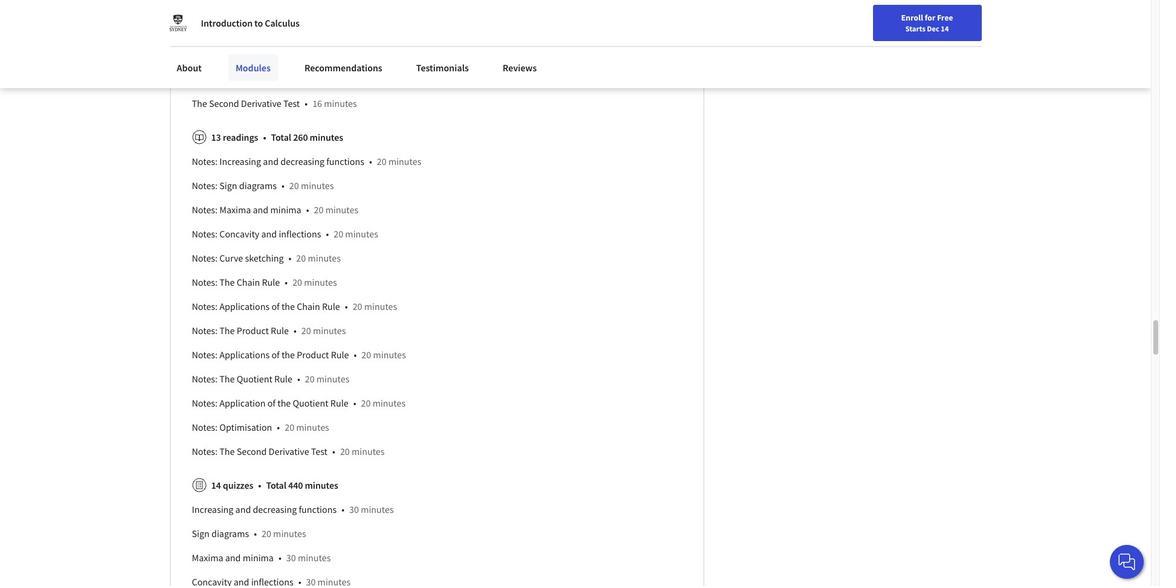 Task type: locate. For each thing, give the bounding box(es) containing it.
chain down the sketching
[[237, 276, 260, 288]]

total left 440
[[266, 479, 286, 491]]

introduction to calculus
[[201, 17, 300, 29]]

notes: for notes: applications of the product rule
[[192, 349, 218, 361]]

0 vertical spatial maxima
[[220, 204, 251, 216]]

1 vertical spatial 30
[[286, 552, 296, 564]]

0 vertical spatial optimisation
[[192, 73, 245, 85]]

quizzes
[[223, 479, 253, 491]]

test up • total 440 minutes
[[311, 445, 328, 457]]

maxima up concavity
[[220, 204, 251, 216]]

sign
[[220, 179, 237, 191], [192, 528, 210, 540]]

the up 'modules'
[[250, 49, 263, 61]]

2 applications from the top
[[220, 349, 270, 361]]

and
[[263, 155, 279, 167], [253, 204, 269, 216], [261, 228, 277, 240], [235, 503, 251, 515], [225, 552, 241, 564]]

8 notes: from the top
[[192, 324, 218, 337]]

free
[[937, 12, 954, 23]]

rule
[[247, 25, 265, 37], [303, 49, 321, 61], [262, 276, 280, 288], [322, 300, 340, 312], [271, 324, 289, 337], [331, 349, 349, 361], [274, 373, 292, 385], [331, 397, 349, 409]]

0 horizontal spatial chain
[[237, 276, 260, 288]]

increasing and decreasing functions • 30 minutes
[[192, 503, 394, 515]]

•
[[270, 25, 273, 37], [249, 73, 252, 85], [305, 97, 308, 109], [263, 131, 266, 143], [369, 155, 372, 167], [282, 179, 285, 191], [306, 204, 309, 216], [326, 228, 329, 240], [289, 252, 292, 264], [285, 276, 288, 288], [345, 300, 348, 312], [294, 324, 297, 337], [354, 349, 357, 361], [297, 373, 300, 385], [353, 397, 356, 409], [277, 421, 280, 433], [332, 445, 335, 457], [258, 479, 261, 491], [342, 503, 345, 515], [254, 528, 257, 540], [279, 552, 282, 564]]

notes: for notes: applications of the chain rule
[[192, 300, 218, 312]]

the up notes: the quotient rule • 20 minutes at bottom left
[[282, 349, 295, 361]]

inflections
[[279, 228, 321, 240]]

application up notes: optimisation • 20 minutes
[[220, 397, 266, 409]]

maxima
[[220, 204, 251, 216], [192, 552, 223, 564]]

notes: for notes: the quotient rule
[[192, 373, 218, 385]]

for
[[925, 12, 936, 23]]

enroll for free starts dec 14
[[902, 12, 954, 33]]

product down notes: applications of the chain rule • 20 minutes
[[237, 324, 269, 337]]

applications down notes: the chain rule • 20 minutes
[[220, 300, 270, 312]]

about
[[177, 62, 202, 74]]

0 vertical spatial 14
[[941, 24, 949, 33]]

reviews link
[[496, 54, 544, 81]]

the
[[250, 49, 263, 61], [282, 300, 295, 312], [282, 349, 295, 361], [278, 397, 291, 409]]

notes: maxima and minima • 20 minutes
[[192, 204, 359, 216]]

0 vertical spatial test
[[283, 97, 300, 109]]

applications
[[220, 300, 270, 312], [220, 349, 270, 361]]

the for notes: the chain rule • 20 minutes
[[220, 276, 235, 288]]

1 horizontal spatial 14
[[941, 24, 949, 33]]

the for product
[[282, 349, 295, 361]]

notes: the chain rule • 20 minutes
[[192, 276, 337, 288]]

None search field
[[172, 8, 462, 32]]

quotient down notes: the quotient rule • 20 minutes at bottom left
[[293, 397, 329, 409]]

the up notes: the product rule • 20 minutes at the bottom of the page
[[282, 300, 295, 312]]

the for notes: the second derivative test • 20 minutes
[[220, 445, 235, 457]]

about link
[[170, 54, 209, 81]]

1 horizontal spatial sign
[[220, 179, 237, 191]]

derivative up 440
[[269, 445, 309, 457]]

1 horizontal spatial 30
[[349, 503, 359, 515]]

7 notes: from the top
[[192, 300, 218, 312]]

notes: applications of the product rule • 20 minutes
[[192, 349, 406, 361]]

diagrams up notes: maxima and minima • 20 minutes
[[239, 179, 277, 191]]

14 down the free
[[941, 24, 949, 33]]

derivative down 12
[[241, 97, 282, 109]]

1 horizontal spatial chain
[[297, 300, 320, 312]]

recommendations link
[[297, 54, 390, 81]]

minutes
[[284, 25, 317, 37], [269, 73, 302, 85], [324, 97, 357, 109], [310, 131, 343, 143], [389, 155, 422, 167], [301, 179, 334, 191], [326, 204, 359, 216], [345, 228, 378, 240], [308, 252, 341, 264], [304, 276, 337, 288], [364, 300, 397, 312], [313, 324, 346, 337], [373, 349, 406, 361], [317, 373, 350, 385], [373, 397, 406, 409], [296, 421, 329, 433], [352, 445, 385, 457], [305, 479, 338, 491], [361, 503, 394, 515], [273, 528, 306, 540], [298, 552, 331, 564]]

0 horizontal spatial product
[[237, 324, 269, 337]]

functions
[[326, 155, 364, 167], [299, 503, 337, 515]]

of
[[240, 49, 248, 61], [272, 300, 280, 312], [272, 349, 280, 361], [268, 397, 276, 409]]

14 left quizzes
[[211, 479, 221, 491]]

3 notes: from the top
[[192, 204, 218, 216]]

10 notes: from the top
[[192, 373, 218, 385]]

notes: the second derivative test • 20 minutes
[[192, 445, 385, 457]]

9 notes: from the top
[[192, 349, 218, 361]]

1 vertical spatial decreasing
[[253, 503, 297, 515]]

minima
[[270, 204, 301, 216], [243, 552, 274, 564]]

the down notes: the quotient rule • 20 minutes at bottom left
[[278, 397, 291, 409]]

the university of sydney image
[[170, 15, 186, 31]]

0 horizontal spatial sign
[[192, 528, 210, 540]]

diagrams
[[239, 179, 277, 191], [212, 528, 249, 540]]

minima up notes: concavity and inflections • 20 minutes
[[270, 204, 301, 216]]

13 notes: from the top
[[192, 445, 218, 457]]

0 vertical spatial diagrams
[[239, 179, 277, 191]]

of for product
[[272, 349, 280, 361]]

4 notes: from the top
[[192, 228, 218, 240]]

decreasing down 440
[[253, 503, 297, 515]]

product up notes: the quotient rule • 20 minutes at bottom left
[[297, 349, 329, 361]]

minima down sign diagrams • 20 minutes
[[243, 552, 274, 564]]

notes: for notes: the chain rule
[[192, 276, 218, 288]]

14
[[941, 24, 949, 33], [211, 479, 221, 491]]

shopping cart: 1 item image
[[869, 9, 892, 28]]

0 vertical spatial product
[[237, 324, 269, 337]]

0 vertical spatial application
[[192, 49, 238, 61]]

5 notes: from the top
[[192, 252, 218, 264]]

notes: for notes: increasing and decreasing functions
[[192, 155, 218, 167]]

application up about
[[192, 49, 238, 61]]

product
[[237, 324, 269, 337], [297, 349, 329, 361]]

testimonials
[[416, 62, 469, 74]]

quotient up notes: optimisation • 20 minutes
[[237, 373, 273, 385]]

30
[[349, 503, 359, 515], [286, 552, 296, 564]]

1 horizontal spatial test
[[311, 445, 328, 457]]

1 vertical spatial applications
[[220, 349, 270, 361]]

notes: for notes: the product rule
[[192, 324, 218, 337]]

1 vertical spatial chain
[[297, 300, 320, 312]]

of up 'modules'
[[240, 49, 248, 61]]

11 notes: from the top
[[192, 397, 218, 409]]

diagrams up maxima and minima • 30 minutes
[[212, 528, 249, 540]]

notes: for notes: optimisation
[[192, 421, 218, 433]]

chain
[[237, 276, 260, 288], [297, 300, 320, 312]]

0 horizontal spatial 14
[[211, 479, 221, 491]]

1 vertical spatial product
[[297, 349, 329, 361]]

chain up notes: the product rule • 20 minutes at the bottom of the page
[[297, 300, 320, 312]]

1 vertical spatial second
[[237, 445, 267, 457]]

0 vertical spatial total
[[271, 131, 291, 143]]

quotient down 8
[[265, 49, 301, 61]]

of for chain
[[272, 300, 280, 312]]

0 vertical spatial minima
[[270, 204, 301, 216]]

12
[[257, 73, 267, 85]]

second down 'optimisation • 12 minutes'
[[209, 97, 239, 109]]

notes: for notes: curve sketching
[[192, 252, 218, 264]]

increasing
[[220, 155, 261, 167], [192, 503, 234, 515]]

decreasing down • total 260 minutes
[[281, 155, 325, 167]]

total left 260
[[271, 131, 291, 143]]

optimisation
[[192, 73, 245, 85], [220, 421, 272, 433]]

test
[[283, 97, 300, 109], [311, 445, 328, 457]]

increasing down readings
[[220, 155, 261, 167]]

notes: the product rule • 20 minutes
[[192, 324, 346, 337]]

0 vertical spatial increasing
[[220, 155, 261, 167]]

0 horizontal spatial 30
[[286, 552, 296, 564]]

0 vertical spatial chain
[[237, 276, 260, 288]]

functions down • total 440 minutes
[[299, 503, 337, 515]]

quotient
[[209, 25, 245, 37], [265, 49, 301, 61], [237, 373, 273, 385], [293, 397, 329, 409]]

chat with us image
[[1118, 552, 1137, 572]]

second down notes: optimisation • 20 minutes
[[237, 445, 267, 457]]

6 notes: from the top
[[192, 276, 218, 288]]

0 vertical spatial sign
[[220, 179, 237, 191]]

and up notes: sign diagrams • 20 minutes
[[263, 155, 279, 167]]

curve
[[220, 252, 243, 264]]

decreasing
[[281, 155, 325, 167], [253, 503, 297, 515]]

0 vertical spatial 30
[[349, 503, 359, 515]]

second
[[209, 97, 239, 109], [237, 445, 267, 457]]

of up notes: the quotient rule • 20 minutes at bottom left
[[272, 349, 280, 361]]

total for total 440 minutes
[[266, 479, 286, 491]]

application
[[192, 49, 238, 61], [220, 397, 266, 409]]

1 notes: from the top
[[192, 155, 218, 167]]

increasing down 14 quizzes
[[192, 503, 234, 515]]

applications down notes: the product rule • 20 minutes at the bottom of the page
[[220, 349, 270, 361]]

1 applications from the top
[[220, 300, 270, 312]]

maxima down sign diagrams • 20 minutes
[[192, 552, 223, 564]]

1 vertical spatial sign
[[192, 528, 210, 540]]

reviews
[[503, 62, 537, 74]]

maxima and minima • 30 minutes
[[192, 552, 331, 564]]

enroll
[[902, 12, 923, 23]]

total
[[271, 131, 291, 143], [266, 479, 286, 491]]

test left "16"
[[283, 97, 300, 109]]

and down quizzes
[[235, 503, 251, 515]]

2 notes: from the top
[[192, 179, 218, 191]]

functions down • total 260 minutes
[[326, 155, 364, 167]]

of down notes: the quotient rule • 20 minutes at bottom left
[[268, 397, 276, 409]]

1 vertical spatial application
[[220, 397, 266, 409]]

20
[[377, 155, 387, 167], [289, 179, 299, 191], [314, 204, 324, 216], [334, 228, 343, 240], [296, 252, 306, 264], [293, 276, 302, 288], [353, 300, 362, 312], [302, 324, 311, 337], [362, 349, 371, 361], [305, 373, 315, 385], [361, 397, 371, 409], [285, 421, 294, 433], [340, 445, 350, 457], [262, 528, 271, 540]]

1 vertical spatial total
[[266, 479, 286, 491]]

12 notes: from the top
[[192, 421, 218, 433]]

0 vertical spatial applications
[[220, 300, 270, 312]]

derivative
[[241, 97, 282, 109], [269, 445, 309, 457]]

quotient left to
[[209, 25, 245, 37]]

1 vertical spatial test
[[311, 445, 328, 457]]

and for minima
[[253, 204, 269, 216]]

and down notes: sign diagrams • 20 minutes
[[253, 204, 269, 216]]

and for inflections
[[261, 228, 277, 240]]

the
[[192, 25, 207, 37], [192, 97, 207, 109], [220, 276, 235, 288], [220, 324, 235, 337], [220, 373, 235, 385], [220, 445, 235, 457]]

1 vertical spatial diagrams
[[212, 528, 249, 540]]

notes:
[[192, 155, 218, 167], [192, 179, 218, 191], [192, 204, 218, 216], [192, 228, 218, 240], [192, 252, 218, 264], [192, 276, 218, 288], [192, 300, 218, 312], [192, 324, 218, 337], [192, 349, 218, 361], [192, 373, 218, 385], [192, 397, 218, 409], [192, 421, 218, 433], [192, 445, 218, 457]]

of up notes: the product rule • 20 minutes at the bottom of the page
[[272, 300, 280, 312]]

and up notes: curve sketching • 20 minutes
[[261, 228, 277, 240]]



Task type: describe. For each thing, give the bounding box(es) containing it.
modules
[[236, 62, 271, 74]]

0 vertical spatial second
[[209, 97, 239, 109]]

notes: for notes: the second derivative test
[[192, 445, 218, 457]]

1 vertical spatial maxima
[[192, 552, 223, 564]]

introduction
[[201, 17, 253, 29]]

0 vertical spatial decreasing
[[281, 155, 325, 167]]

modules link
[[228, 54, 278, 81]]

readings
[[223, 131, 258, 143]]

dec
[[927, 24, 940, 33]]

english
[[920, 14, 949, 26]]

total for total 260 minutes
[[271, 131, 291, 143]]

of for quotient
[[268, 397, 276, 409]]

1 vertical spatial functions
[[299, 503, 337, 515]]

applications for product
[[220, 349, 270, 361]]

13 readings
[[211, 131, 258, 143]]

• total 260 minutes
[[263, 131, 343, 143]]

applications for chain
[[220, 300, 270, 312]]

• total 440 minutes
[[258, 479, 338, 491]]

the for notes: the product rule • 20 minutes
[[220, 324, 235, 337]]

1 vertical spatial optimisation
[[220, 421, 272, 433]]

to
[[255, 17, 263, 29]]

and for decreasing
[[263, 155, 279, 167]]

and down sign diagrams • 20 minutes
[[225, 552, 241, 564]]

440
[[288, 479, 303, 491]]

notes: curve sketching • 20 minutes
[[192, 252, 341, 264]]

notes: the quotient rule • 20 minutes
[[192, 373, 350, 385]]

notes: increasing and decreasing functions • 20 minutes
[[192, 155, 422, 167]]

14 quizzes
[[211, 479, 253, 491]]

0 horizontal spatial test
[[283, 97, 300, 109]]

notes: for notes: application of the quotient rule
[[192, 397, 218, 409]]

notes: sign diagrams • 20 minutes
[[192, 179, 334, 191]]

notes: application of the quotient rule • 20 minutes
[[192, 397, 406, 409]]

260
[[293, 131, 308, 143]]

the for quotient
[[278, 397, 291, 409]]

testimonials link
[[409, 54, 476, 81]]

sketching
[[245, 252, 284, 264]]

calculus
[[265, 17, 300, 29]]

14 inside enroll for free starts dec 14
[[941, 24, 949, 33]]

0 vertical spatial functions
[[326, 155, 364, 167]]

notes: for notes: concavity and inflections
[[192, 228, 218, 240]]

the second derivative test • 16 minutes
[[192, 97, 357, 109]]

13
[[211, 131, 221, 143]]

optimisation • 12 minutes
[[192, 73, 302, 85]]

starts
[[906, 24, 926, 33]]

0 vertical spatial derivative
[[241, 97, 282, 109]]

notes: optimisation • 20 minutes
[[192, 421, 329, 433]]

notes: concavity and inflections • 20 minutes
[[192, 228, 378, 240]]

application of the quotient rule
[[192, 49, 321, 61]]

the quotient rule • 8 minutes
[[192, 25, 317, 37]]

the for notes: the quotient rule • 20 minutes
[[220, 373, 235, 385]]

english button
[[898, 0, 971, 39]]

sign diagrams • 20 minutes
[[192, 528, 306, 540]]

notes: applications of the chain rule • 20 minutes
[[192, 300, 397, 312]]

1 vertical spatial minima
[[243, 552, 274, 564]]

16
[[313, 97, 322, 109]]

1 horizontal spatial product
[[297, 349, 329, 361]]

recommendations
[[305, 62, 382, 74]]

notes: for notes: sign diagrams
[[192, 179, 218, 191]]

8
[[277, 25, 282, 37]]

1 vertical spatial derivative
[[269, 445, 309, 457]]

1 vertical spatial increasing
[[192, 503, 234, 515]]

1 vertical spatial 14
[[211, 479, 221, 491]]

the for chain
[[282, 300, 295, 312]]

concavity
[[220, 228, 259, 240]]

notes: for notes: maxima and minima
[[192, 204, 218, 216]]



Task type: vqa. For each thing, say whether or not it's contained in the screenshot.


